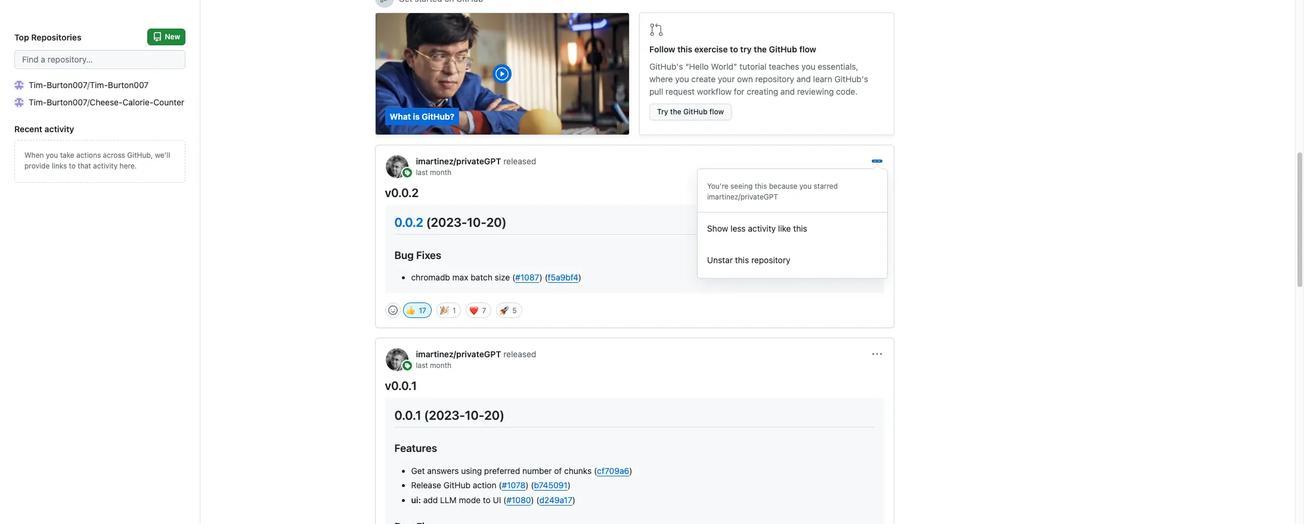 Task type: vqa. For each thing, say whether or not it's contained in the screenshot.
GitHub Copilot Enterprise is now generally available dot fill image
no



Task type: locate. For each thing, give the bounding box(es) containing it.
f5a9bf4
[[548, 273, 578, 283]]

size
[[495, 273, 510, 283]]

month for @imartinez profile icon
[[430, 168, 451, 177]]

20) for 0.0.1 (2023-10-20)
[[484, 409, 504, 423]]

0 horizontal spatial to
[[69, 162, 76, 171]]

imartinez/privategpt for @imartinez profile icon
[[416, 156, 501, 166]]

world"
[[711, 61, 737, 72]]

imartinez/privategpt link
[[416, 156, 501, 166], [416, 350, 501, 360]]

this
[[677, 44, 692, 54], [755, 182, 767, 191], [793, 224, 807, 234], [735, 255, 749, 265]]

this right the seeing
[[755, 182, 767, 191]]

card preview element
[[385, 205, 884, 294], [385, 399, 884, 525]]

/ up cheese-
[[87, 80, 90, 90]]

github inside get answers using preferred number of chunks ( cf709a6 ) release github action ( #1078 ) ( b745091 ) ui: add llm mode to ui ( #1080 ) ( d249a17 )
[[443, 481, 470, 491]]

and up reviewing
[[796, 74, 811, 84]]

calorie-
[[123, 97, 153, 107]]

last month right @imartinez profile icon
[[416, 168, 451, 177]]

( right the size
[[512, 273, 515, 283]]

❤️ 7
[[469, 305, 486, 317]]

less
[[730, 224, 746, 234]]

max
[[452, 273, 468, 283]]

0 vertical spatial repository
[[755, 74, 794, 84]]

try the github flow link
[[649, 104, 732, 120]]

last month right @imartinez profile image
[[416, 362, 451, 371]]

activity down across
[[93, 162, 118, 171]]

2 feed tag image from the top
[[402, 362, 412, 371]]

20) up chromadb max batch size ( #1087 ) ( f5a9bf4 )
[[486, 215, 507, 230]]

1 horizontal spatial the
[[754, 44, 767, 54]]

and right creating
[[780, 86, 795, 97]]

create
[[691, 74, 716, 84]]

new
[[165, 32, 180, 41]]

🚀
[[500, 305, 509, 317]]

🎉
[[440, 305, 449, 317]]

1 vertical spatial 20)
[[484, 409, 504, 423]]

0.0.1 (2023-10-20)
[[394, 409, 504, 423]]

get
[[411, 466, 425, 476]]

2 horizontal spatial activity
[[748, 224, 776, 234]]

to down take
[[69, 162, 76, 171]]

0 horizontal spatial flow
[[709, 107, 724, 116]]

1 vertical spatial to
[[69, 162, 76, 171]]

0 vertical spatial the
[[754, 44, 767, 54]]

2 imartinez/privategpt link from the top
[[416, 350, 501, 360]]

2 vertical spatial activity
[[748, 224, 776, 234]]

1 horizontal spatial and
[[796, 74, 811, 84]]

feed tag image up v0.0.2
[[402, 168, 412, 178]]

0 vertical spatial month
[[430, 168, 451, 177]]

card preview element containing 0.0.1 (2023-10-20)
[[385, 399, 884, 525]]

10- up using
[[465, 409, 484, 423]]

flow
[[799, 44, 816, 54], [709, 107, 724, 116]]

1 imartinez/privategpt released from the top
[[416, 156, 536, 166]]

1 vertical spatial feed tag image
[[402, 362, 412, 371]]

1 vertical spatial last month
[[416, 362, 451, 371]]

this inside "button"
[[735, 255, 749, 265]]

imartinez/privategpt released down github?
[[416, 156, 536, 166]]

0 horizontal spatial github
[[443, 481, 470, 491]]

github down request
[[683, 107, 707, 116]]

/ down tim-burton007 / tim-burton007
[[87, 97, 90, 107]]

Top Repositories search field
[[14, 50, 185, 69]]

0 vertical spatial and
[[796, 74, 811, 84]]

repository down 'teaches'
[[755, 74, 794, 84]]

0 vertical spatial /
[[87, 80, 90, 90]]

( right the chunks
[[594, 466, 597, 476]]

1 released from the top
[[503, 156, 536, 166]]

0 vertical spatial flow
[[799, 44, 816, 54]]

imartinez/privategpt down 1
[[416, 350, 501, 360]]

the right try at the top of the page
[[670, 107, 681, 116]]

1 card preview element from the top
[[385, 205, 884, 294]]

0 vertical spatial to
[[730, 44, 738, 54]]

(2023- for 0.0.1
[[424, 409, 465, 423]]

2 horizontal spatial to
[[730, 44, 738, 54]]

github up 'teaches'
[[769, 44, 797, 54]]

0 vertical spatial imartinez/privategpt
[[416, 156, 501, 166]]

20) up preferred
[[484, 409, 504, 423]]

0 vertical spatial 20)
[[486, 215, 507, 230]]

of
[[554, 466, 562, 476]]

1 vertical spatial and
[[780, 86, 795, 97]]

0 vertical spatial github's
[[649, 61, 683, 72]]

0 vertical spatial (2023-
[[426, 215, 467, 230]]

month right @imartinez profile icon
[[430, 168, 451, 177]]

imartinez/privategpt down github?
[[416, 156, 501, 166]]

card preview element containing 0.0.2
[[385, 205, 884, 294]]

#1087
[[515, 273, 539, 283]]

1 vertical spatial github's
[[835, 74, 868, 84]]

1 vertical spatial repository
[[751, 255, 790, 265]]

1 vertical spatial imartinez/privategpt
[[707, 193, 778, 202]]

try
[[657, 107, 668, 116]]

2 vertical spatial imartinez/privategpt
[[416, 350, 501, 360]]

20) for 0.0.2 (2023-10-20)
[[486, 215, 507, 230]]

pull
[[649, 86, 663, 97]]

ui:
[[411, 495, 421, 506]]

1 vertical spatial last
[[416, 362, 428, 371]]

10- up batch
[[467, 215, 486, 230]]

2 month from the top
[[430, 362, 451, 371]]

1 horizontal spatial flow
[[799, 44, 816, 54]]

this right unstar
[[735, 255, 749, 265]]

last month for @imartinez profile icon
[[416, 168, 451, 177]]

1 month from the top
[[430, 168, 451, 177]]

❤️
[[469, 305, 478, 317]]

git pull request image
[[649, 23, 664, 37]]

last
[[416, 168, 428, 177], [416, 362, 428, 371]]

add or remove reactions image
[[388, 306, 397, 316]]

answers
[[427, 466, 459, 476]]

0 vertical spatial released
[[503, 156, 536, 166]]

menu
[[697, 169, 888, 279]]

0 vertical spatial card preview element
[[385, 205, 884, 294]]

feed tag image for @imartinez profile image
[[402, 362, 412, 371]]

#1080
[[506, 495, 531, 506]]

0 vertical spatial activity
[[44, 124, 74, 134]]

github up llm at the bottom of page
[[443, 481, 470, 491]]

chunks
[[564, 466, 592, 476]]

take
[[60, 151, 74, 160]]

1 vertical spatial imartinez/privategpt link
[[416, 350, 501, 360]]

🚀 5
[[500, 305, 517, 317]]

own
[[737, 74, 753, 84]]

to left ui
[[483, 495, 491, 506]]

1 vertical spatial (2023-
[[424, 409, 465, 423]]

b745091
[[534, 481, 568, 491]]

1 vertical spatial 10-
[[465, 409, 484, 423]]

you up 'links'
[[46, 151, 58, 160]]

1 horizontal spatial to
[[483, 495, 491, 506]]

last month
[[416, 168, 451, 177], [416, 362, 451, 371]]

when you take actions across github, we'll provide links to that activity here.
[[24, 151, 170, 171]]

0 horizontal spatial and
[[780, 86, 795, 97]]

cheese calorie counter image
[[14, 97, 24, 107]]

github's up where
[[649, 61, 683, 72]]

this inside the try the github flow element
[[677, 44, 692, 54]]

this up "hello
[[677, 44, 692, 54]]

exercise
[[694, 44, 728, 54]]

learn
[[813, 74, 832, 84]]

0 vertical spatial github
[[769, 44, 797, 54]]

you up request
[[675, 74, 689, 84]]

0 vertical spatial last month
[[416, 168, 451, 177]]

0 horizontal spatial the
[[670, 107, 681, 116]]

repository down show less activity like this
[[751, 255, 790, 265]]

tim- right tim burton007 icon
[[29, 80, 47, 90]]

0 vertical spatial last
[[416, 168, 428, 177]]

flow down the workflow
[[709, 107, 724, 116]]

(2023- up fixes
[[426, 215, 467, 230]]

10- for 0.0.2 (2023-10-20)
[[467, 215, 486, 230]]

what is github?
[[390, 112, 454, 122]]

0.0.2 (2023-10-20)
[[394, 215, 507, 230]]

you left starred
[[799, 182, 812, 191]]

tim- up cheese-
[[90, 80, 108, 90]]

burton007 down tim-burton007 / tim-burton007
[[47, 97, 87, 107]]

1 feed tag image from the top
[[402, 168, 412, 178]]

1 / from the top
[[87, 80, 90, 90]]

your
[[718, 74, 735, 84]]

using
[[461, 466, 482, 476]]

1 vertical spatial imartinez/privategpt released
[[416, 350, 536, 360]]

1 vertical spatial card preview element
[[385, 399, 884, 525]]

1 vertical spatial month
[[430, 362, 451, 371]]

top
[[14, 32, 29, 42]]

1 imartinez/privategpt link from the top
[[416, 156, 501, 166]]

)
[[539, 273, 542, 283], [578, 273, 581, 283], [629, 466, 632, 476], [526, 481, 529, 491], [568, 481, 571, 491], [531, 495, 534, 506], [572, 495, 575, 506]]

last right @imartinez profile image
[[416, 362, 428, 371]]

0 vertical spatial 10-
[[467, 215, 486, 230]]

activity left like
[[748, 224, 776, 234]]

this inside you're seeing this because you starred imartinez/privategpt
[[755, 182, 767, 191]]

1 vertical spatial /
[[87, 97, 90, 107]]

/ for cheese-
[[87, 97, 90, 107]]

burton007 for cheese-
[[47, 97, 87, 107]]

last for @imartinez profile icon
[[416, 168, 428, 177]]

the
[[754, 44, 767, 54], [670, 107, 681, 116]]

1 vertical spatial flow
[[709, 107, 724, 116]]

burton007 for tim-
[[47, 80, 87, 90]]

unstar this repository button
[[698, 244, 887, 276]]

links
[[52, 162, 67, 171]]

imartinez/privategpt link down 1
[[416, 350, 501, 360]]

add or remove reactions element
[[385, 303, 400, 319]]

activity up take
[[44, 124, 74, 134]]

feed tag image for @imartinez profile icon
[[402, 168, 412, 178]]

2 last from the top
[[416, 362, 428, 371]]

1 last from the top
[[416, 168, 428, 177]]

1 horizontal spatial github's
[[835, 74, 868, 84]]

because
[[769, 182, 797, 191]]

v0.0.1 link
[[385, 379, 417, 393]]

repository inside 'github's "hello world" tutorial teaches you essentials, where you create your own repository and learn github's pull request workflow for creating and reviewing code.'
[[755, 74, 794, 84]]

0 horizontal spatial activity
[[44, 124, 74, 134]]

2 vertical spatial github
[[443, 481, 470, 491]]

burton007
[[47, 80, 87, 90], [108, 80, 149, 90], [47, 97, 87, 107]]

20)
[[486, 215, 507, 230], [484, 409, 504, 423]]

0 vertical spatial feed tag image
[[402, 168, 412, 178]]

imartinez/privategpt link down github?
[[416, 156, 501, 166]]

(2023- right 0.0.1
[[424, 409, 465, 423]]

flow up the learn
[[799, 44, 816, 54]]

feed tag image up v0.0.1
[[402, 362, 412, 371]]

tim-
[[29, 80, 47, 90], [90, 80, 108, 90], [29, 97, 47, 107]]

last right @imartinez profile icon
[[416, 168, 428, 177]]

activity inside when you take actions across github, we'll provide links to that activity here.
[[93, 162, 118, 171]]

imartinez/privategpt released down ❤️ 7
[[416, 350, 536, 360]]

mode
[[459, 495, 481, 506]]

10-
[[467, 215, 486, 230], [465, 409, 484, 423]]

this right like
[[793, 224, 807, 234]]

the right try
[[754, 44, 767, 54]]

"hello
[[685, 61, 709, 72]]

recent activity
[[14, 124, 74, 134]]

fixes
[[416, 249, 441, 261]]

you're
[[707, 182, 728, 191]]

2 card preview element from the top
[[385, 399, 884, 525]]

burton007 down the find a repository… text box
[[47, 80, 87, 90]]

github's up code.
[[835, 74, 868, 84]]

play image
[[495, 67, 509, 81]]

to left try
[[730, 44, 738, 54]]

1 vertical spatial released
[[503, 350, 536, 360]]

that
[[78, 162, 91, 171]]

tim- for tim-burton007
[[29, 80, 47, 90]]

new link
[[148, 29, 185, 45]]

0 vertical spatial imartinez/privategpt released
[[416, 156, 536, 166]]

2 last month from the top
[[416, 362, 451, 371]]

tim- right cheese calorie counter image
[[29, 97, 47, 107]]

2 imartinez/privategpt released from the top
[[416, 350, 536, 360]]

1 vertical spatial activity
[[93, 162, 118, 171]]

you
[[802, 61, 815, 72], [675, 74, 689, 84], [46, 151, 58, 160], [799, 182, 812, 191]]

2 released from the top
[[503, 350, 536, 360]]

0 vertical spatial imartinez/privategpt link
[[416, 156, 501, 166]]

github?
[[422, 112, 454, 122]]

1 horizontal spatial github
[[683, 107, 707, 116]]

tim-burton007 / cheese-calorie-counter
[[29, 97, 184, 107]]

month right @imartinez profile image
[[430, 362, 451, 371]]

1 last month from the top
[[416, 168, 451, 177]]

1 vertical spatial github
[[683, 107, 707, 116]]

to
[[730, 44, 738, 54], [69, 162, 76, 171], [483, 495, 491, 506]]

0 horizontal spatial github's
[[649, 61, 683, 72]]

(2023- for 0.0.2
[[426, 215, 467, 230]]

2 / from the top
[[87, 97, 90, 107]]

feed tag image
[[402, 168, 412, 178], [402, 362, 412, 371]]

#1087 link
[[515, 273, 539, 283]]

follow
[[649, 44, 675, 54]]

1 horizontal spatial activity
[[93, 162, 118, 171]]

imartinez/privategpt down the seeing
[[707, 193, 778, 202]]

2 vertical spatial to
[[483, 495, 491, 506]]



Task type: describe. For each thing, give the bounding box(es) containing it.
essentials,
[[818, 61, 858, 72]]

#1078
[[502, 481, 526, 491]]

last month for @imartinez profile image
[[416, 362, 451, 371]]

cheese-
[[90, 97, 123, 107]]

imartinez/privategpt link for feed tag image related to @imartinez profile icon
[[416, 156, 501, 166]]

is
[[413, 112, 420, 122]]

burton007 up calorie- at the left of page
[[108, 80, 149, 90]]

v0.0.2
[[385, 186, 419, 200]]

released for @imartinez profile image
[[503, 350, 536, 360]]

imartinez/privategpt released for feed tag image associated with @imartinez profile image
[[416, 350, 536, 360]]

/ for tim-
[[87, 80, 90, 90]]

unstar
[[707, 255, 733, 265]]

what is github? element
[[375, 13, 630, 135]]

try the github flow element
[[639, 13, 894, 135]]

( right ui
[[503, 495, 506, 506]]

feed item heading menu image
[[872, 157, 882, 166]]

imartinez/privategpt link for feed tag image associated with @imartinez profile image
[[416, 350, 501, 360]]

preferred
[[484, 466, 520, 476]]

cf709a6 link
[[597, 466, 629, 476]]

teaches
[[769, 61, 799, 72]]

release
[[411, 481, 441, 491]]

add
[[423, 495, 438, 506]]

👍
[[406, 305, 415, 317]]

top repositories
[[14, 32, 81, 42]]

for
[[734, 86, 745, 97]]

here.
[[120, 162, 137, 171]]

0.0.1
[[394, 409, 421, 423]]

llm
[[440, 495, 457, 506]]

code.
[[836, 86, 858, 97]]

github,
[[127, 151, 153, 160]]

feed item heading menu image
[[872, 350, 882, 360]]

recent
[[14, 124, 42, 134]]

what is github? link
[[375, 13, 629, 135]]

menu containing show less activity like this
[[697, 169, 888, 279]]

( right #1087 link
[[545, 273, 548, 283]]

tutorial
[[739, 61, 767, 72]]

d249a17 link
[[539, 495, 572, 506]]

batch
[[471, 273, 492, 283]]

month for @imartinez profile image
[[430, 362, 451, 371]]

try the github flow
[[657, 107, 724, 116]]

across
[[103, 151, 125, 160]]

unstar this repository
[[707, 255, 790, 265]]

( right "#1080"
[[536, 495, 539, 506]]

you inside you're seeing this because you starred imartinez/privategpt
[[799, 182, 812, 191]]

chromadb
[[411, 273, 450, 283]]

imartinez/privategpt for @imartinez profile image
[[416, 350, 501, 360]]

v0.0.1
[[385, 379, 417, 393]]

to inside when you take actions across github, we'll provide links to that activity here.
[[69, 162, 76, 171]]

like
[[778, 224, 791, 234]]

workflow
[[697, 86, 732, 97]]

tim- for cheese-calorie-counter
[[29, 97, 47, 107]]

7
[[482, 307, 486, 316]]

ui
[[493, 495, 501, 506]]

get answers using preferred number of chunks ( cf709a6 ) release github action ( #1078 ) ( b745091 ) ui: add llm mode to ui ( #1080 ) ( d249a17 )
[[411, 466, 632, 506]]

request
[[665, 86, 695, 97]]

chromadb max batch size ( #1087 ) ( f5a9bf4 )
[[411, 273, 581, 283]]

card preview element for v0.0.1
[[385, 399, 884, 525]]

show less activity like this
[[707, 224, 807, 234]]

tim burton007 image
[[14, 80, 24, 90]]

imartinez/privategpt inside you're seeing this because you starred imartinez/privategpt
[[707, 193, 778, 202]]

bug
[[394, 249, 414, 261]]

what is github? image
[[375, 13, 629, 135]]

v0.0.2 link
[[385, 186, 419, 200]]

👍 17
[[406, 305, 426, 317]]

to inside get answers using preferred number of chunks ( cf709a6 ) release github action ( #1078 ) ( b745091 ) ui: add llm mode to ui ( #1080 ) ( d249a17 )
[[483, 495, 491, 506]]

repository inside "button"
[[751, 255, 790, 265]]

card preview element for v0.0.2
[[385, 205, 884, 294]]

provide
[[24, 162, 50, 171]]

@imartinez profile image
[[385, 348, 409, 372]]

1 vertical spatial the
[[670, 107, 681, 116]]

to inside the try the github flow element
[[730, 44, 738, 54]]

features
[[394, 442, 437, 455]]

b745091 link
[[534, 481, 568, 491]]

you up the learn
[[802, 61, 815, 72]]

Find a repository… text field
[[14, 50, 185, 69]]

1
[[453, 307, 456, 316]]

creating
[[747, 86, 778, 97]]

bug fixes
[[394, 249, 441, 261]]

what
[[390, 112, 411, 122]]

d249a17
[[539, 495, 572, 506]]

cf709a6
[[597, 466, 629, 476]]

17
[[419, 307, 426, 316]]

we'll
[[155, 151, 170, 160]]

@imartinez profile image
[[385, 155, 409, 179]]

0.0.2
[[394, 215, 423, 230]]

try
[[740, 44, 752, 54]]

show less activity like this button
[[698, 213, 887, 244]]

when
[[24, 151, 44, 160]]

#1080 link
[[506, 495, 531, 506]]

follow this exercise to try the github flow
[[649, 44, 816, 54]]

10- for 0.0.1 (2023-10-20)
[[465, 409, 484, 423]]

mortar board image
[[380, 0, 389, 3]]

2 horizontal spatial github
[[769, 44, 797, 54]]

#1078 link
[[502, 481, 526, 491]]

0.0.2 link
[[394, 215, 423, 230]]

you inside when you take actions across github, we'll provide links to that activity here.
[[46, 151, 58, 160]]

this inside button
[[793, 224, 807, 234]]

activity inside button
[[748, 224, 776, 234]]

last for @imartinez profile image
[[416, 362, 428, 371]]

show
[[707, 224, 728, 234]]

actions
[[76, 151, 101, 160]]

released for @imartinez profile icon
[[503, 156, 536, 166]]

imartinez/privategpt released for feed tag image related to @imartinez profile icon
[[416, 156, 536, 166]]

reviewing
[[797, 86, 834, 97]]

f5a9bf4 link
[[548, 273, 578, 283]]

5
[[512, 307, 517, 316]]

github's "hello world" tutorial teaches you essentials, where you create your own repository and learn github's pull request workflow for creating and reviewing code.
[[649, 61, 868, 97]]

counter
[[153, 97, 184, 107]]

🎉 1
[[440, 305, 456, 317]]

( down preferred
[[499, 481, 502, 491]]

tim-burton007 / tim-burton007
[[29, 80, 149, 90]]

you're seeing this because you starred imartinez/privategpt
[[707, 182, 838, 202]]

( down number
[[531, 481, 534, 491]]



